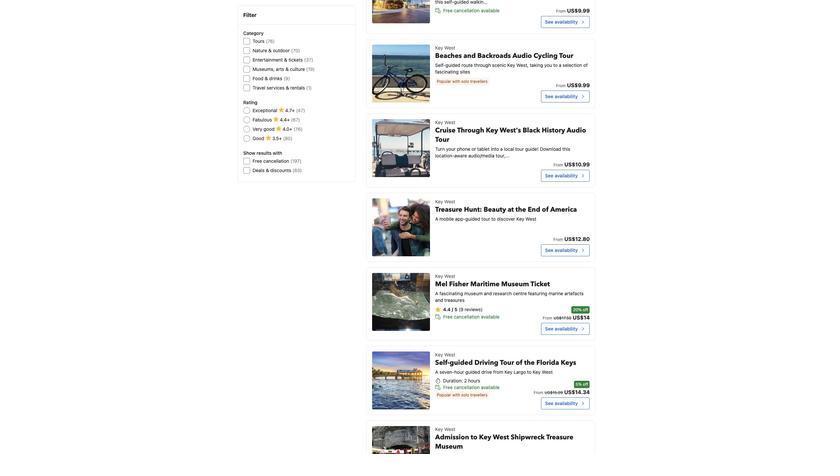 Task type: vqa. For each thing, say whether or not it's contained in the screenshot.
"Museums, arts & culture (19)"
yes



Task type: locate. For each thing, give the bounding box(es) containing it.
1 vertical spatial from us$9.99
[[557, 82, 590, 88]]

black
[[523, 126, 541, 135]]

1 vertical spatial solo
[[462, 393, 470, 398]]

0 vertical spatial solo
[[462, 79, 470, 84]]

(76) up nature & outdoor (70)
[[266, 38, 275, 44]]

a
[[436, 216, 439, 222], [436, 291, 439, 296], [436, 369, 439, 375]]

2 a from the top
[[436, 291, 439, 296]]

0 vertical spatial museum
[[502, 280, 530, 289]]

1 vertical spatial popular
[[437, 393, 452, 398]]

phone
[[457, 146, 471, 152]]

museums,
[[253, 66, 275, 72]]

fisher
[[450, 280, 469, 289]]

3 a from the top
[[436, 369, 439, 375]]

fascinating
[[436, 69, 459, 75], [440, 291, 464, 296]]

solo down 2
[[462, 393, 470, 398]]

2 vertical spatial tour
[[500, 358, 515, 367]]

0 horizontal spatial a
[[501, 146, 503, 152]]

& right the deals
[[266, 167, 269, 173]]

from us$9.99 for florida key west self-guided walking audio tour image
[[557, 8, 590, 14]]

guided down "hunt:"
[[466, 216, 481, 222]]

tour inside key west cruise through key west's black history audio tour turn your phone or tablet into a local tour guide! download this location-aware audio/media tour,...
[[516, 146, 525, 152]]

cancellation
[[454, 8, 480, 13], [264, 158, 289, 164], [454, 314, 480, 320], [454, 385, 480, 390]]

2 vertical spatial of
[[516, 358, 523, 367]]

into
[[491, 146, 499, 152]]

travel services & rentals (1)
[[253, 85, 312, 91]]

0 vertical spatial free cancellation available
[[444, 8, 500, 13]]

1 vertical spatial tour
[[482, 216, 491, 222]]

location-
[[436, 153, 455, 158]]

0 vertical spatial a
[[559, 62, 562, 68]]

0 vertical spatial and
[[464, 51, 476, 60]]

1 availability from the top
[[555, 19, 578, 25]]

1 horizontal spatial treasure
[[547, 433, 574, 442]]

(76) down (67)
[[294, 126, 303, 132]]

2 solo from the top
[[462, 393, 470, 398]]

3 available from the top
[[481, 385, 500, 390]]

exceptional
[[253, 108, 278, 113]]

& right food
[[265, 76, 268, 81]]

museum up centre
[[502, 280, 530, 289]]

2 free cancellation available from the top
[[444, 314, 500, 320]]

6 see availability from the top
[[546, 400, 578, 406]]

self- inside key west beaches and backroads audio cycling tour self-guided route through scenic key west, taking you to a selection of fascinating sites
[[436, 62, 446, 68]]

from inside 5% off from us$15.09 us$14.34
[[534, 390, 544, 395]]

us$14
[[573, 315, 590, 321]]

and down maritime
[[484, 291, 492, 296]]

west up mel
[[445, 273, 456, 279]]

2 popular with solo travellers from the top
[[437, 393, 488, 398]]

0 horizontal spatial (76)
[[266, 38, 275, 44]]

travellers down hours
[[471, 393, 488, 398]]

from inside the 20% off from us$17.50 us$14
[[543, 316, 553, 321]]

treasure up the mobile
[[436, 205, 463, 214]]

see for beaches and backroads audio cycling tour image
[[546, 94, 554, 99]]

2 vertical spatial and
[[436, 297, 444, 303]]

free cancellation available for guided
[[444, 385, 500, 390]]

1 vertical spatial audio
[[567, 126, 587, 135]]

and inside key west beaches and backroads audio cycling tour self-guided route through scenic key west, taking you to a selection of fascinating sites
[[464, 51, 476, 60]]

2 off from the top
[[584, 382, 589, 387]]

see availability
[[546, 19, 578, 25], [546, 94, 578, 99], [546, 173, 578, 178], [546, 247, 578, 253], [546, 326, 578, 332], [546, 400, 578, 406]]

1 vertical spatial a
[[436, 291, 439, 296]]

5
[[455, 307, 458, 312]]

4 see availability from the top
[[546, 247, 578, 253]]

show
[[244, 150, 256, 156]]

to down beauty
[[492, 216, 496, 222]]

a left the mobile
[[436, 216, 439, 222]]

west for and
[[445, 45, 456, 51]]

1 horizontal spatial tour
[[516, 146, 525, 152]]

fascinating up treasures
[[440, 291, 464, 296]]

1 see from the top
[[546, 19, 554, 25]]

guided down beaches
[[446, 62, 461, 68]]

travellers down through
[[471, 79, 488, 84]]

travellers
[[471, 79, 488, 84], [471, 393, 488, 398]]

a inside key west self-guided driving tour of the florida keys a seven-hour guided drive from key largo to key west
[[436, 369, 439, 375]]

florida key west self-guided walking audio tour image
[[372, 0, 430, 23]]

0 vertical spatial us$9.99
[[568, 8, 590, 14]]

audio up the west,
[[513, 51, 532, 60]]

treasures
[[445, 297, 465, 303]]

of right end
[[543, 205, 549, 214]]

4 availability from the top
[[555, 247, 578, 253]]

& for discounts
[[266, 167, 269, 173]]

admission
[[436, 433, 470, 442]]

self-
[[436, 62, 446, 68], [436, 358, 450, 367]]

4 see from the top
[[546, 247, 554, 253]]

1 off from the top
[[583, 307, 589, 312]]

key right from
[[505, 369, 513, 375]]

largo
[[514, 369, 526, 375]]

or
[[472, 146, 476, 152]]

0 horizontal spatial audio
[[513, 51, 532, 60]]

2 horizontal spatial and
[[484, 291, 492, 296]]

1 vertical spatial tour
[[436, 135, 450, 144]]

popular with solo travellers down sites
[[437, 79, 488, 84]]

0 horizontal spatial museum
[[436, 442, 463, 451]]

a right into
[[501, 146, 503, 152]]

& for drinks
[[265, 76, 268, 81]]

the inside key west treasure hunt: beauty at the end of america a mobile app-guided tour to discover key west
[[516, 205, 527, 214]]

west up beaches
[[445, 45, 456, 51]]

0 vertical spatial self-
[[436, 62, 446, 68]]

west up the mobile
[[445, 199, 456, 204]]

tour down beauty
[[482, 216, 491, 222]]

a right you
[[559, 62, 562, 68]]

tour up selection
[[560, 51, 574, 60]]

with
[[453, 79, 461, 84], [273, 150, 282, 156], [453, 393, 461, 398]]

1 solo from the top
[[462, 79, 470, 84]]

west down end
[[526, 216, 537, 222]]

1 horizontal spatial and
[[464, 51, 476, 60]]

1 vertical spatial and
[[484, 291, 492, 296]]

1 vertical spatial free cancellation available
[[444, 314, 500, 320]]

0 horizontal spatial and
[[436, 297, 444, 303]]

1 vertical spatial museum
[[436, 442, 463, 451]]

key up 'seven-'
[[436, 352, 444, 358]]

0 vertical spatial tour
[[560, 51, 574, 60]]

florida
[[537, 358, 560, 367]]

availability for beaches and backroads audio cycling tour image
[[555, 94, 578, 99]]

key
[[436, 45, 444, 51], [508, 62, 516, 68], [436, 120, 444, 125], [486, 126, 499, 135], [436, 199, 444, 204], [517, 216, 525, 222], [436, 273, 444, 279], [436, 352, 444, 358], [505, 369, 513, 375], [533, 369, 541, 375], [436, 426, 444, 432], [480, 433, 492, 442]]

& up entertainment
[[269, 48, 272, 53]]

key west treasure hunt: beauty at the end of america a mobile app-guided tour to discover key west
[[436, 199, 578, 222]]

tour inside key west self-guided driving tour of the florida keys a seven-hour guided drive from key largo to key west
[[500, 358, 515, 367]]

a left 'seven-'
[[436, 369, 439, 375]]

&
[[269, 48, 272, 53], [284, 57, 288, 63], [286, 66, 289, 72], [265, 76, 268, 81], [286, 85, 289, 91], [266, 167, 269, 173]]

0 vertical spatial travellers
[[471, 79, 488, 84]]

popular down beaches
[[437, 79, 452, 84]]

to right you
[[554, 62, 558, 68]]

tour up from
[[500, 358, 515, 367]]

2
[[465, 378, 467, 384]]

1 horizontal spatial museum
[[502, 280, 530, 289]]

1 vertical spatial self-
[[436, 358, 450, 367]]

of up largo
[[516, 358, 523, 367]]

key inside key west mel fisher maritime museum ticket a fascinating museum and research centre featuring marine artefacts and treasures
[[436, 273, 444, 279]]

& right arts
[[286, 66, 289, 72]]

2 horizontal spatial of
[[584, 62, 588, 68]]

1 horizontal spatial tour
[[500, 358, 515, 367]]

west up cruise
[[445, 120, 456, 125]]

museum
[[465, 291, 483, 296]]

from
[[557, 9, 566, 14], [557, 83, 566, 88], [554, 162, 564, 167], [554, 237, 564, 242], [543, 316, 553, 321], [534, 390, 544, 395]]

very good
[[253, 126, 275, 132]]

popular with solo travellers
[[437, 79, 488, 84], [437, 393, 488, 398]]

tour inside key west cruise through key west's black history audio tour turn your phone or tablet into a local tour guide! download this location-aware audio/media tour,...
[[436, 135, 450, 144]]

and up 4.4 at the right
[[436, 297, 444, 303]]

mel fisher maritime museum ticket image
[[372, 273, 430, 331]]

of right selection
[[584, 62, 588, 68]]

popular down duration:
[[437, 393, 452, 398]]

west up 'admission' on the right of the page
[[445, 426, 456, 432]]

(80)
[[283, 135, 293, 141]]

food
[[253, 76, 264, 81]]

0 vertical spatial a
[[436, 216, 439, 222]]

0 vertical spatial of
[[584, 62, 588, 68]]

guided inside key west beaches and backroads audio cycling tour self-guided route through scenic key west, taking you to a selection of fascinating sites
[[446, 62, 461, 68]]

off
[[583, 307, 589, 312], [584, 382, 589, 387]]

mel
[[436, 280, 448, 289]]

of inside key west beaches and backroads audio cycling tour self-guided route through scenic key west, taking you to a selection of fascinating sites
[[584, 62, 588, 68]]

2 horizontal spatial tour
[[560, 51, 574, 60]]

1 vertical spatial popular with solo travellers
[[437, 393, 488, 398]]

hunt:
[[465, 205, 482, 214]]

1 vertical spatial the
[[525, 358, 535, 367]]

2 availability from the top
[[555, 94, 578, 99]]

2 vertical spatial with
[[453, 393, 461, 398]]

see availability for florida key west self-guided walking audio tour image
[[546, 19, 578, 25]]

1 a from the top
[[436, 216, 439, 222]]

fascinating down beaches
[[436, 69, 459, 75]]

1 vertical spatial travellers
[[471, 393, 488, 398]]

(76) for tours (76)
[[266, 38, 275, 44]]

west for hunt:
[[445, 199, 456, 204]]

free cancellation available
[[444, 8, 500, 13], [444, 314, 500, 320], [444, 385, 500, 390]]

solo down sites
[[462, 79, 470, 84]]

to
[[554, 62, 558, 68], [492, 216, 496, 222], [528, 369, 532, 375], [471, 433, 478, 442]]

us$9.99 for beaches and backroads audio cycling tour image
[[568, 82, 590, 88]]

1 vertical spatial (76)
[[294, 126, 303, 132]]

food & drinks (9)
[[253, 76, 290, 81]]

1 horizontal spatial (76)
[[294, 126, 303, 132]]

treasure right shipwreck
[[547, 433, 574, 442]]

1 see availability from the top
[[546, 19, 578, 25]]

0 vertical spatial treasure
[[436, 205, 463, 214]]

0 horizontal spatial tour
[[482, 216, 491, 222]]

0 vertical spatial tour
[[516, 146, 525, 152]]

taking
[[530, 62, 544, 68]]

2 vertical spatial free cancellation available
[[444, 385, 500, 390]]

5 see from the top
[[546, 326, 554, 332]]

& up museums, arts & culture (19)
[[284, 57, 288, 63]]

popular with solo travellers down duration: 2 hours
[[437, 393, 488, 398]]

tour right local
[[516, 146, 525, 152]]

west left shipwreck
[[493, 433, 510, 442]]

0 vertical spatial from us$9.99
[[557, 8, 590, 14]]

6 availability from the top
[[555, 400, 578, 406]]

route
[[462, 62, 473, 68]]

beaches and backroads audio cycling tour image
[[372, 45, 430, 103]]

0 horizontal spatial of
[[516, 358, 523, 367]]

west for to
[[445, 426, 456, 432]]

a inside key west mel fisher maritime museum ticket a fascinating museum and research centre featuring marine artefacts and treasures
[[436, 291, 439, 296]]

off for mel fisher maritime museum ticket
[[583, 307, 589, 312]]

the
[[516, 205, 527, 214], [525, 358, 535, 367]]

5 availability from the top
[[555, 326, 578, 332]]

museum down 'admission' on the right of the page
[[436, 442, 463, 451]]

the up largo
[[525, 358, 535, 367]]

from inside from us$12.80
[[554, 237, 564, 242]]

0 horizontal spatial treasure
[[436, 205, 463, 214]]

0 vertical spatial off
[[583, 307, 589, 312]]

0 vertical spatial audio
[[513, 51, 532, 60]]

discover
[[497, 216, 516, 222]]

a down mel
[[436, 291, 439, 296]]

key left the west,
[[508, 62, 516, 68]]

2 us$9.99 from the top
[[568, 82, 590, 88]]

3 free cancellation available from the top
[[444, 385, 500, 390]]

1 vertical spatial treasure
[[547, 433, 574, 442]]

0 vertical spatial popular
[[437, 79, 452, 84]]

west inside key west mel fisher maritime museum ticket a fascinating museum and research centre featuring marine artefacts and treasures
[[445, 273, 456, 279]]

with up free cancellation (197)
[[273, 150, 282, 156]]

self- up 'seven-'
[[436, 358, 450, 367]]

and up route
[[464, 51, 476, 60]]

(76) for 4.0+ (76)
[[294, 126, 303, 132]]

1 vertical spatial off
[[584, 382, 589, 387]]

1 self- from the top
[[436, 62, 446, 68]]

audio inside key west cruise through key west's black history audio tour turn your phone or tablet into a local tour guide! download this location-aware audio/media tour,...
[[567, 126, 587, 135]]

1 from us$9.99 from the top
[[557, 8, 590, 14]]

guided up hours
[[466, 369, 481, 375]]

5 see availability from the top
[[546, 326, 578, 332]]

deals & discounts (83)
[[253, 167, 302, 173]]

tickets
[[289, 57, 303, 63]]

nature & outdoor (70)
[[253, 48, 300, 53]]

2 available from the top
[[481, 314, 500, 320]]

to right largo
[[528, 369, 532, 375]]

0 vertical spatial popular with solo travellers
[[437, 79, 488, 84]]

from us$9.99
[[557, 8, 590, 14], [557, 82, 590, 88]]

mobile
[[440, 216, 454, 222]]

a inside key west treasure hunt: beauty at the end of america a mobile app-guided tour to discover key west
[[436, 216, 439, 222]]

west inside key west cruise through key west's black history audio tour turn your phone or tablet into a local tour guide! download this location-aware audio/media tour,...
[[445, 120, 456, 125]]

1 vertical spatial a
[[501, 146, 503, 152]]

0 vertical spatial the
[[516, 205, 527, 214]]

guided
[[446, 62, 461, 68], [466, 216, 481, 222], [450, 358, 473, 367], [466, 369, 481, 375]]

ticket
[[531, 280, 550, 289]]

(37)
[[304, 57, 313, 63]]

see for "self-guided driving tour of the florida keys" image at bottom
[[546, 400, 554, 406]]

1 free cancellation available from the top
[[444, 8, 500, 13]]

1 vertical spatial us$9.99
[[568, 82, 590, 88]]

0 vertical spatial (76)
[[266, 38, 275, 44]]

2 vertical spatial a
[[436, 369, 439, 375]]

the right at
[[516, 205, 527, 214]]

availability for mel fisher maritime museum ticket image
[[555, 326, 578, 332]]

museum inside key west mel fisher maritime museum ticket a fascinating museum and research centre featuring marine artefacts and treasures
[[502, 280, 530, 289]]

tour
[[516, 146, 525, 152], [482, 216, 491, 222]]

driving
[[475, 358, 499, 367]]

(9)
[[284, 76, 290, 81]]

a
[[559, 62, 562, 68], [501, 146, 503, 152]]

1 available from the top
[[481, 8, 500, 13]]

audio up the this
[[567, 126, 587, 135]]

west for guided
[[445, 352, 456, 358]]

off right 5%
[[584, 382, 589, 387]]

2 see availability from the top
[[546, 94, 578, 99]]

1 vertical spatial fascinating
[[440, 291, 464, 296]]

2 see from the top
[[546, 94, 554, 99]]

2 self- from the top
[[436, 358, 450, 367]]

self- down beaches
[[436, 62, 446, 68]]

to right 'admission' on the right of the page
[[471, 433, 478, 442]]

2 from us$9.99 from the top
[[557, 82, 590, 88]]

0 vertical spatial available
[[481, 8, 500, 13]]

selection
[[563, 62, 583, 68]]

duration:
[[444, 378, 463, 384]]

travel
[[253, 85, 266, 91]]

0 horizontal spatial tour
[[436, 135, 450, 144]]

to inside "key west admission to key west shipwreck treasure museum"
[[471, 433, 478, 442]]

1 horizontal spatial audio
[[567, 126, 587, 135]]

off inside the 20% off from us$17.50 us$14
[[583, 307, 589, 312]]

west inside key west beaches and backroads audio cycling tour self-guided route through scenic key west, taking you to a selection of fascinating sites
[[445, 45, 456, 51]]

at
[[508, 205, 514, 214]]

1 horizontal spatial of
[[543, 205, 549, 214]]

1 vertical spatial available
[[481, 314, 500, 320]]

off for self-guided driving tour of the florida keys
[[584, 382, 589, 387]]

1 horizontal spatial a
[[559, 62, 562, 68]]

1 vertical spatial of
[[543, 205, 549, 214]]

& down (9) on the top left
[[286, 85, 289, 91]]

key up mel
[[436, 273, 444, 279]]

off inside 5% off from us$15.09 us$14.34
[[584, 382, 589, 387]]

3 see availability from the top
[[546, 173, 578, 178]]

popular
[[437, 79, 452, 84], [437, 393, 452, 398]]

see availability for mel fisher maritime museum ticket image
[[546, 326, 578, 332]]

west for through
[[445, 120, 456, 125]]

1 us$9.99 from the top
[[568, 8, 590, 14]]

key up beaches
[[436, 45, 444, 51]]

tour up 'turn'
[[436, 135, 450, 144]]

with down sites
[[453, 79, 461, 84]]

west up 'seven-'
[[445, 352, 456, 358]]

to inside key west treasure hunt: beauty at the end of america a mobile app-guided tour to discover key west
[[492, 216, 496, 222]]

see
[[546, 19, 554, 25], [546, 94, 554, 99], [546, 173, 554, 178], [546, 247, 554, 253], [546, 326, 554, 332], [546, 400, 554, 406]]

off right 20%
[[583, 307, 589, 312]]

0 vertical spatial fascinating
[[436, 69, 459, 75]]

2 vertical spatial available
[[481, 385, 500, 390]]

arts
[[276, 66, 284, 72]]

key up 'admission' on the right of the page
[[436, 426, 444, 432]]

with down duration:
[[453, 393, 461, 398]]

from inside from us$10.99
[[554, 162, 564, 167]]

6 see from the top
[[546, 400, 554, 406]]



Task type: describe. For each thing, give the bounding box(es) containing it.
hour
[[455, 369, 465, 375]]

(67)
[[291, 117, 300, 123]]

guide!
[[526, 146, 539, 152]]

available for driving
[[481, 385, 500, 390]]

key right 'admission' on the right of the page
[[480, 433, 492, 442]]

4.4 / 5 (9 reviews)
[[444, 307, 483, 312]]

west's
[[500, 126, 522, 135]]

rentals
[[291, 85, 305, 91]]

a inside key west beaches and backroads audio cycling tour self-guided route through scenic key west, taking you to a selection of fascinating sites
[[559, 62, 562, 68]]

entertainment & tickets (37)
[[253, 57, 313, 63]]

availability for florida key west self-guided walking audio tour image
[[555, 19, 578, 25]]

fabulous
[[253, 117, 272, 123]]

hours
[[469, 378, 481, 384]]

20%
[[574, 307, 582, 312]]

(70)
[[291, 48, 300, 53]]

key west mel fisher maritime museum ticket a fascinating museum and research centre featuring marine artefacts and treasures
[[436, 273, 584, 303]]

see availability for beaches and backroads audio cycling tour image
[[546, 94, 578, 99]]

2 popular from the top
[[437, 393, 452, 398]]

beaches
[[436, 51, 462, 60]]

key west cruise through key west's black history audio tour turn your phone or tablet into a local tour guide! download this location-aware audio/media tour,...
[[436, 120, 587, 158]]

3 availability from the top
[[555, 173, 578, 178]]

history
[[542, 126, 566, 135]]

museum inside "key west admission to key west shipwreck treasure museum"
[[436, 442, 463, 451]]

fascinating inside key west mel fisher maritime museum ticket a fascinating museum and research centre featuring marine artefacts and treasures
[[440, 291, 464, 296]]

very
[[253, 126, 263, 132]]

tour inside key west treasure hunt: beauty at the end of america a mobile app-guided tour to discover key west
[[482, 216, 491, 222]]

key right discover
[[517, 216, 525, 222]]

(197)
[[291, 158, 302, 164]]

us$10.99
[[565, 161, 590, 167]]

west for fisher
[[445, 273, 456, 279]]

audio/media
[[469, 153, 495, 158]]

key left west's
[[486, 126, 499, 135]]

(83)
[[293, 167, 302, 173]]

to inside key west self-guided driving tour of the florida keys a seven-hour guided drive from key largo to key west
[[528, 369, 532, 375]]

nature
[[253, 48, 267, 53]]

good
[[253, 135, 265, 141]]

self-guided driving tour of the florida keys image
[[372, 352, 430, 409]]

culture
[[290, 66, 305, 72]]

featuring
[[529, 291, 548, 296]]

seven-
[[440, 369, 455, 375]]

4.7+
[[286, 108, 295, 113]]

3.5+ (80)
[[272, 135, 293, 141]]

4.7+ (47)
[[286, 108, 305, 113]]

backroads
[[478, 51, 511, 60]]

outdoor
[[273, 48, 290, 53]]

guided up hour
[[450, 358, 473, 367]]

1 vertical spatial with
[[273, 150, 282, 156]]

tours
[[253, 38, 265, 44]]

through
[[458, 126, 485, 135]]

west,
[[517, 62, 529, 68]]

museums, arts & culture (19)
[[253, 66, 315, 72]]

self- inside key west self-guided driving tour of the florida keys a seven-hour guided drive from key largo to key west
[[436, 358, 450, 367]]

america
[[551, 205, 578, 214]]

this
[[563, 146, 571, 152]]

see for mel fisher maritime museum ticket image
[[546, 326, 554, 332]]

4.4+
[[280, 117, 290, 123]]

(1)
[[307, 85, 312, 91]]

your
[[447, 146, 456, 152]]

guided inside key west treasure hunt: beauty at the end of america a mobile app-guided tour to discover key west
[[466, 216, 481, 222]]

treasure inside key west treasure hunt: beauty at the end of america a mobile app-guided tour to discover key west
[[436, 205, 463, 214]]

& for outdoor
[[269, 48, 272, 53]]

us$14.34
[[565, 389, 590, 395]]

4.0+
[[283, 126, 293, 132]]

& for tickets
[[284, 57, 288, 63]]

0 vertical spatial with
[[453, 79, 461, 84]]

beauty
[[484, 205, 507, 214]]

category
[[244, 30, 264, 36]]

1 travellers from the top
[[471, 79, 488, 84]]

4.0+ (76)
[[283, 126, 303, 132]]

good
[[264, 126, 275, 132]]

2 travellers from the top
[[471, 393, 488, 398]]

of inside key west treasure hunt: beauty at the end of america a mobile app-guided tour to discover key west
[[543, 205, 549, 214]]

admission to key west shipwreck treasure museum image
[[372, 426, 430, 454]]

tour inside key west beaches and backroads audio cycling tour self-guided route through scenic key west, taking you to a selection of fascinating sites
[[560, 51, 574, 60]]

from
[[494, 369, 504, 375]]

download
[[540, 146, 562, 152]]

marine
[[549, 291, 564, 296]]

deals
[[253, 167, 265, 173]]

us$9.99 for florida key west self-guided walking audio tour image
[[568, 8, 590, 14]]

available for maritime
[[481, 314, 500, 320]]

discounts
[[271, 167, 292, 173]]

show results with
[[244, 150, 282, 156]]

a for self-
[[436, 369, 439, 375]]

1 popular with solo travellers from the top
[[437, 79, 488, 84]]

local
[[504, 146, 515, 152]]

a for treasure
[[436, 216, 439, 222]]

us$17.50
[[554, 316, 572, 321]]

tablet
[[478, 146, 490, 152]]

see availability for "self-guided driving tour of the florida keys" image at bottom
[[546, 400, 578, 406]]

from us$12.80
[[554, 236, 590, 242]]

scenic
[[493, 62, 507, 68]]

availability for "self-guided driving tour of the florida keys" image at bottom
[[555, 400, 578, 406]]

free cancellation (197)
[[253, 158, 302, 164]]

turn
[[436, 146, 445, 152]]

20% off from us$17.50 us$14
[[543, 307, 590, 321]]

fascinating inside key west beaches and backroads audio cycling tour self-guided route through scenic key west, taking you to a selection of fascinating sites
[[436, 69, 459, 75]]

the inside key west self-guided driving tour of the florida keys a seven-hour guided drive from key largo to key west
[[525, 358, 535, 367]]

key up the mobile
[[436, 199, 444, 204]]

see for florida key west self-guided walking audio tour image
[[546, 19, 554, 25]]

cruise
[[436, 126, 456, 135]]

filter
[[244, 12, 257, 18]]

from us$9.99 for beaches and backroads audio cycling tour image
[[557, 82, 590, 88]]

key up cruise
[[436, 120, 444, 125]]

key west beaches and backroads audio cycling tour self-guided route through scenic key west, taking you to a selection of fascinating sites
[[436, 45, 588, 75]]

tour,...
[[496, 153, 510, 158]]

us$15.09
[[545, 390, 563, 395]]

drive
[[482, 369, 493, 375]]

free cancellation available for fisher
[[444, 314, 500, 320]]

aware
[[455, 153, 468, 158]]

maritime
[[471, 280, 500, 289]]

research
[[494, 291, 512, 296]]

treasure hunt: beauty at the end of america image
[[372, 198, 430, 256]]

centre
[[514, 291, 527, 296]]

key down florida
[[533, 369, 541, 375]]

cruise through key west's black history audio tour image
[[372, 119, 430, 177]]

treasure inside "key west admission to key west shipwreck treasure museum"
[[547, 433, 574, 442]]

(47)
[[296, 108, 305, 113]]

services
[[267, 85, 285, 91]]

duration: 2 hours
[[444, 378, 481, 384]]

3 see from the top
[[546, 173, 554, 178]]

1 popular from the top
[[437, 79, 452, 84]]

to inside key west beaches and backroads audio cycling tour self-guided route through scenic key west, taking you to a selection of fascinating sites
[[554, 62, 558, 68]]

audio inside key west beaches and backroads audio cycling tour self-guided route through scenic key west, taking you to a selection of fascinating sites
[[513, 51, 532, 60]]

tours (76)
[[253, 38, 275, 44]]

a inside key west cruise through key west's black history audio tour turn your phone or tablet into a local tour guide! download this location-aware audio/media tour,...
[[501, 146, 503, 152]]

west down florida
[[542, 369, 553, 375]]

of inside key west self-guided driving tour of the florida keys a seven-hour guided drive from key largo to key west
[[516, 358, 523, 367]]

rating
[[244, 100, 258, 105]]



